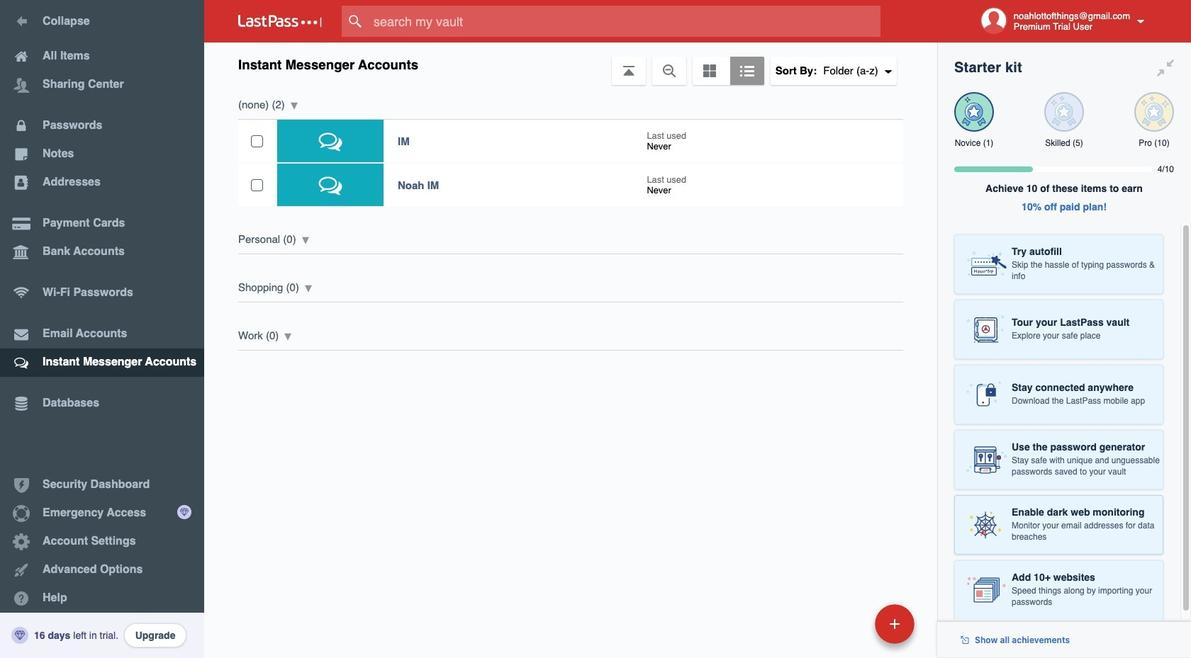 Task type: describe. For each thing, give the bounding box(es) containing it.
Search search field
[[342, 6, 908, 37]]

new item element
[[778, 604, 920, 645]]

main navigation navigation
[[0, 0, 204, 659]]

new item navigation
[[778, 601, 923, 659]]

vault options navigation
[[204, 43, 938, 85]]



Task type: locate. For each thing, give the bounding box(es) containing it.
search my vault text field
[[342, 6, 908, 37]]

lastpass image
[[238, 15, 322, 28]]



